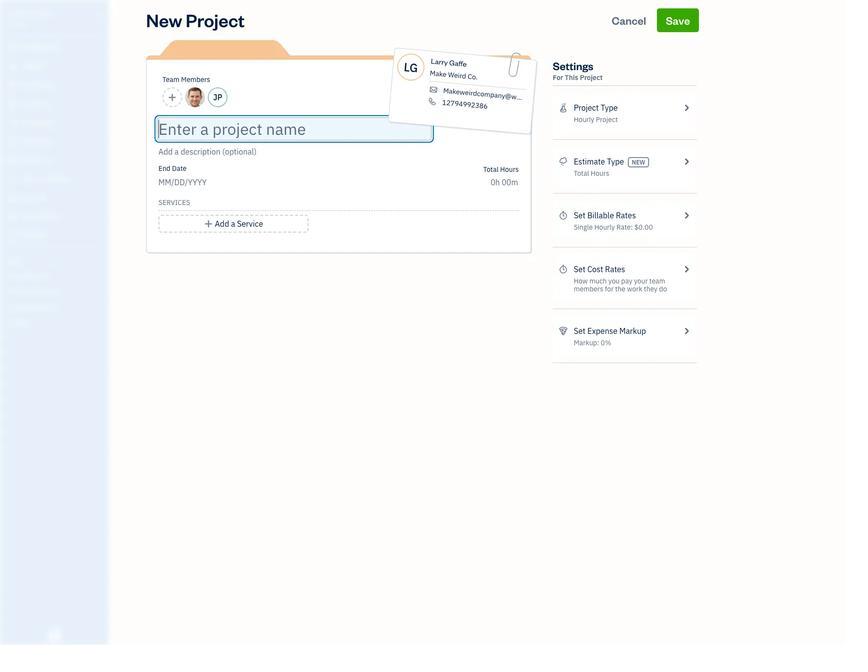 Task type: locate. For each thing, give the bounding box(es) containing it.
hours up the hourly budget text field
[[500, 165, 519, 174]]

pay
[[622, 277, 633, 285]]

co.
[[468, 72, 478, 82]]

chart image
[[6, 212, 18, 222]]

timetracking image
[[559, 209, 568, 221]]

hourly
[[574, 115, 595, 124], [595, 223, 615, 232]]

rates for set billable rates
[[616, 210, 636, 220]]

total up the hourly budget text field
[[483, 165, 499, 174]]

2 chevronright image from the top
[[682, 209, 691, 221]]

1 set from the top
[[574, 210, 586, 220]]

0 vertical spatial type
[[601, 103, 618, 113]]

team
[[162, 75, 180, 84]]

weird
[[448, 70, 467, 81]]

0 vertical spatial chevronright image
[[682, 156, 691, 167]]

hours
[[500, 165, 519, 174], [591, 169, 610, 178]]

rates
[[616, 210, 636, 220], [605, 264, 626, 274]]

you
[[609, 277, 620, 285]]

rates up you
[[605, 264, 626, 274]]

0 vertical spatial rates
[[616, 210, 636, 220]]

1 horizontal spatial hourly
[[595, 223, 615, 232]]

0 vertical spatial set
[[574, 210, 586, 220]]

1 vertical spatial chevronright image
[[682, 209, 691, 221]]

1 chevronright image from the top
[[682, 156, 691, 167]]

apps image
[[7, 256, 106, 264]]

total hours down estimate on the top of page
[[574, 169, 610, 178]]

type up hourly project
[[601, 103, 618, 113]]

team members image
[[7, 272, 106, 280]]

chevronright image
[[682, 156, 691, 167], [682, 209, 691, 221]]

set
[[574, 210, 586, 220], [574, 264, 586, 274], [574, 326, 586, 336]]

cost
[[588, 264, 604, 274]]

how
[[574, 277, 588, 285]]

services
[[159, 198, 190, 207]]

set up 'single'
[[574, 210, 586, 220]]

1 vertical spatial type
[[607, 157, 624, 166]]

total down estimate on the top of page
[[574, 169, 589, 178]]

payment image
[[6, 118, 18, 128]]

Project Name text field
[[159, 119, 430, 139]]

1 horizontal spatial hours
[[591, 169, 610, 178]]

the
[[616, 284, 626, 293]]

set for set cost rates
[[574, 264, 586, 274]]

expense image
[[6, 137, 18, 147]]

cancel
[[612, 13, 647, 27]]

End date in  format text field
[[159, 177, 279, 187]]

3 chevronright image from the top
[[682, 325, 691, 337]]

for
[[553, 73, 564, 82]]

hourly down project type
[[574, 115, 595, 124]]

new project
[[146, 8, 245, 32]]

2 vertical spatial set
[[574, 326, 586, 336]]

envelope image
[[428, 85, 439, 94]]

project
[[186, 8, 245, 32], [580, 73, 603, 82], [574, 103, 599, 113], [596, 115, 618, 124]]

single hourly rate : $0.00
[[574, 223, 653, 232]]

do
[[660, 284, 667, 293]]

plus image
[[204, 218, 213, 230]]

a
[[231, 219, 235, 229]]

items and services image
[[7, 287, 106, 295]]

set up markup:
[[574, 326, 586, 336]]

report image
[[6, 231, 18, 241]]

2 vertical spatial chevronright image
[[682, 325, 691, 337]]

larry gaffe make weird co.
[[430, 56, 478, 82]]

cancel button
[[603, 8, 655, 32]]

set up "how"
[[574, 264, 586, 274]]

gaffe
[[449, 58, 467, 69]]

2 set from the top
[[574, 264, 586, 274]]

total hours
[[483, 165, 519, 174], [574, 169, 610, 178]]

1 horizontal spatial total
[[574, 169, 589, 178]]

lg
[[403, 59, 419, 76]]

expense
[[588, 326, 618, 336]]

type for project type
[[601, 103, 618, 113]]

add team member image
[[168, 91, 177, 103]]

total
[[483, 165, 499, 174], [574, 169, 589, 178]]

3 set from the top
[[574, 326, 586, 336]]

hourly down set billable rates
[[595, 223, 615, 232]]

service
[[237, 219, 263, 229]]

set cost rates
[[574, 264, 626, 274]]

1 vertical spatial rates
[[605, 264, 626, 274]]

settings
[[553, 59, 594, 73]]

type
[[601, 103, 618, 113], [607, 157, 624, 166]]

type left new
[[607, 157, 624, 166]]

1 chevronright image from the top
[[682, 102, 691, 114]]

projects image
[[559, 102, 568, 114]]

total hours up the hourly budget text field
[[483, 165, 519, 174]]

rates up rate
[[616, 210, 636, 220]]

estimates image
[[559, 156, 568, 167]]

1 vertical spatial set
[[574, 264, 586, 274]]

hours down estimate type at top
[[591, 169, 610, 178]]

money image
[[6, 193, 18, 203]]

inc
[[38, 9, 52, 19]]

chevronright image
[[682, 102, 691, 114], [682, 263, 691, 275], [682, 325, 691, 337]]

members
[[574, 284, 604, 293]]

end
[[159, 164, 171, 173]]

2 chevronright image from the top
[[682, 263, 691, 275]]

project image
[[6, 156, 18, 165]]

new
[[146, 8, 182, 32]]

0 horizontal spatial total
[[483, 165, 499, 174]]

client image
[[6, 62, 18, 72]]

larry
[[431, 56, 449, 67]]

0 horizontal spatial hourly
[[574, 115, 595, 124]]

new
[[632, 158, 646, 166]]

settings for this project
[[553, 59, 603, 82]]

0 vertical spatial chevronright image
[[682, 102, 691, 114]]

invoice image
[[6, 99, 18, 109]]

1 vertical spatial chevronright image
[[682, 263, 691, 275]]



Task type: describe. For each thing, give the bounding box(es) containing it.
bank connections image
[[7, 303, 106, 311]]

0 vertical spatial hourly
[[574, 115, 595, 124]]

work
[[627, 284, 643, 293]]

turtle inc owner
[[8, 9, 52, 27]]

type for estimate type
[[607, 157, 624, 166]]

they
[[644, 284, 658, 293]]

settings image
[[7, 319, 106, 327]]

date
[[172, 164, 187, 173]]

make
[[430, 69, 447, 79]]

set expense markup
[[574, 326, 646, 336]]

1 horizontal spatial total hours
[[574, 169, 610, 178]]

freshbooks image
[[46, 629, 62, 641]]

set for set expense markup
[[574, 326, 586, 336]]

markup: 0%
[[574, 338, 612, 347]]

chevronright image for estimate type
[[682, 156, 691, 167]]

team members
[[162, 75, 210, 84]]

1 vertical spatial hourly
[[595, 223, 615, 232]]

estimate image
[[6, 81, 18, 90]]

rate
[[617, 223, 631, 232]]

project type
[[574, 103, 618, 113]]

main element
[[0, 0, 133, 645]]

12794992386
[[442, 98, 488, 111]]

your
[[634, 277, 648, 285]]

this
[[565, 73, 579, 82]]

Project Description text field
[[159, 146, 430, 158]]

end date
[[159, 164, 187, 173]]

set for set billable rates
[[574, 210, 586, 220]]

estimate
[[574, 157, 605, 166]]

phone image
[[427, 97, 438, 106]]

save
[[666, 13, 690, 27]]

billable
[[588, 210, 614, 220]]

team
[[650, 277, 666, 285]]

markup
[[620, 326, 646, 336]]

dashboard image
[[6, 43, 18, 53]]

chevronright image for set billable rates
[[682, 209, 691, 221]]

chevronright image for set expense markup
[[682, 325, 691, 337]]

jp
[[213, 92, 222, 102]]

hourly project
[[574, 115, 618, 124]]

add a service button
[[159, 215, 309, 233]]

how much you pay your team members for the work they do
[[574, 277, 667, 293]]

project inside settings for this project
[[580, 73, 603, 82]]

add a service
[[215, 219, 263, 229]]

chevronright image for set cost rates
[[682, 263, 691, 275]]

0 horizontal spatial hours
[[500, 165, 519, 174]]

timetracking image
[[559, 263, 568, 275]]

turtle
[[8, 9, 36, 19]]

for
[[605, 284, 614, 293]]

owner
[[8, 20, 26, 27]]

makeweirdcompany@weird.co
[[443, 86, 538, 103]]

estimate type
[[574, 157, 624, 166]]

set billable rates
[[574, 210, 636, 220]]

0 horizontal spatial total hours
[[483, 165, 519, 174]]

:
[[631, 223, 633, 232]]

members
[[181, 75, 210, 84]]

Hourly Budget text field
[[491, 177, 519, 187]]

single
[[574, 223, 593, 232]]

timer image
[[6, 174, 18, 184]]

markup:
[[574, 338, 599, 347]]

$0.00
[[635, 223, 653, 232]]

much
[[590, 277, 607, 285]]

add
[[215, 219, 229, 229]]

chevronright image for project type
[[682, 102, 691, 114]]

rates for set cost rates
[[605, 264, 626, 274]]

save button
[[657, 8, 699, 32]]

expenses image
[[559, 325, 568, 337]]

0%
[[601, 338, 612, 347]]



Task type: vqa. For each thing, say whether or not it's contained in the screenshot.
the Gaffe
yes



